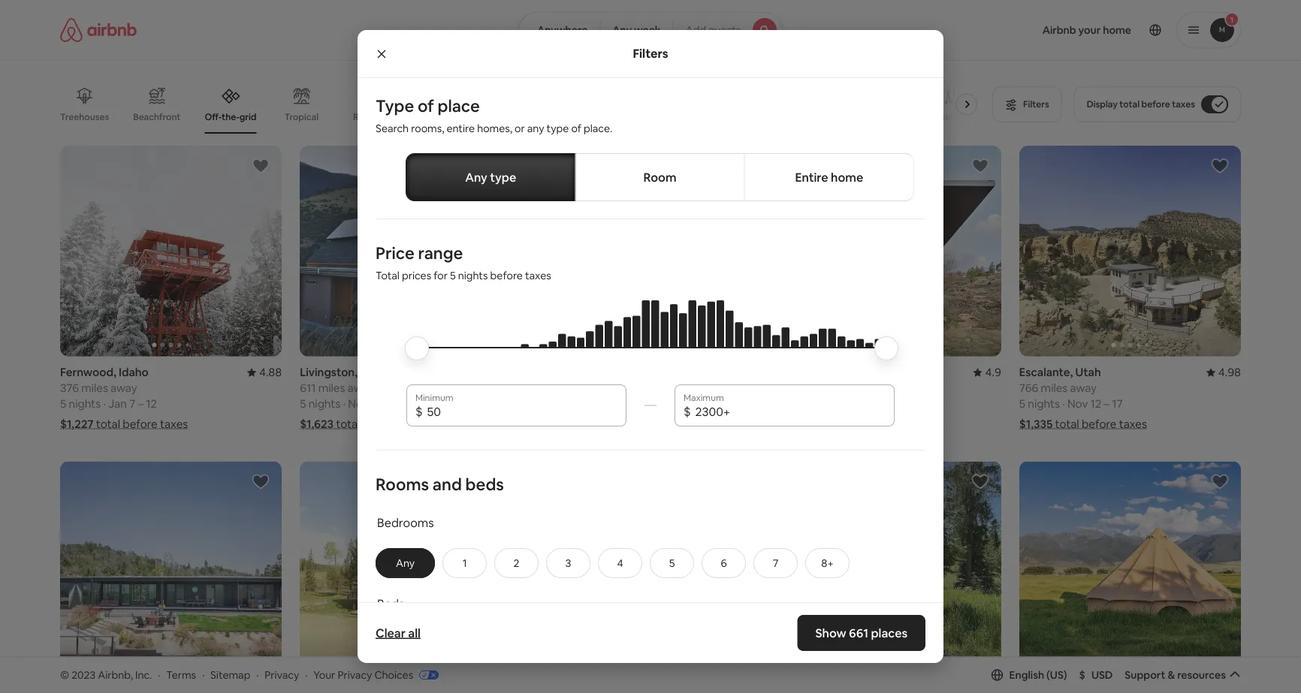 Task type: describe. For each thing, give the bounding box(es) containing it.
grid
[[240, 111, 257, 123]]

prices
[[402, 269, 431, 283]]

entire home button
[[745, 153, 915, 201]]

add to wishlist: invermere, canada image
[[492, 473, 510, 491]]

away for livingston, montana 611 miles away 5 nights · nov 26 – dec 1 $1,623 total before taxes
[[348, 381, 374, 396]]

rooms for rooms and beds
[[376, 474, 429, 495]]

taxes inside button
[[1173, 98, 1196, 110]]

before inside price range total prices for 5 nights before taxes
[[490, 269, 523, 283]]

livingston,
[[300, 365, 358, 380]]

away for fernwood, idaho 376 miles away 5 nights · jan 7 – 12 $1,227 total before taxes
[[111, 381, 137, 396]]

your privacy choices link
[[314, 669, 439, 683]]

show 661 places link
[[798, 616, 926, 652]]

17
[[1113, 397, 1123, 411]]

terms
[[166, 669, 196, 682]]

profile element
[[801, 0, 1242, 60]]

add to wishlist: whitehall, montana image
[[1212, 473, 1230, 491]]

26
[[371, 397, 384, 411]]

livingston, montana 611 miles away 5 nights · nov 26 – dec 1 $1,623 total before taxes
[[300, 365, 428, 432]]

away for penticton, canada 379 miles away
[[830, 381, 857, 396]]

place.
[[584, 122, 613, 135]]

any for week
[[613, 23, 632, 37]]

1 inside button
[[463, 557, 467, 570]]

tab list inside filters dialog
[[406, 153, 915, 201]]

2 button
[[495, 548, 539, 579]]

rooms and beds
[[376, 474, 504, 495]]

5 for fernwood,
[[60, 397, 66, 411]]

clear all button
[[368, 619, 428, 649]]

nights for idaho
[[69, 397, 101, 411]]

611
[[300, 381, 316, 396]]

any element
[[392, 557, 419, 570]]

guests
[[709, 23, 741, 37]]

· right terms link on the bottom left of page
[[202, 669, 205, 682]]

nov for escalante, utah 766 miles away 5 nights · nov 12 – 17 $1,335 total before taxes
[[1068, 397, 1088, 411]]

4 button
[[598, 548, 643, 579]]

miles for penticton, canada 379 miles away
[[801, 381, 828, 396]]

2023
[[72, 669, 96, 682]]

– for livingston, montana 611 miles away 5 nights · nov 26 – dec 1 $1,623 total before taxes
[[387, 397, 392, 411]]

add to wishlist: santa rosa, california image
[[252, 473, 270, 491]]

show 661 places
[[816, 626, 908, 641]]

all
[[408, 626, 421, 641]]

montana
[[360, 365, 407, 380]]

show map button
[[601, 591, 701, 627]]

places
[[871, 626, 908, 641]]

fernwood,
[[60, 365, 116, 380]]

4
[[617, 557, 623, 570]]

$ for $ text field
[[416, 404, 423, 419]]

escalante, utah 766 miles away 5 nights · nov 12 – 17 $1,335 total before taxes
[[1020, 365, 1148, 432]]

12 inside fernwood, idaho 376 miles away 5 nights · jan 7 – 12 $1,227 total before taxes
[[146, 397, 157, 411]]

5 for price
[[450, 269, 456, 283]]

nov inside "381 miles away nov 3 – 8 $912 total before taxes"
[[588, 397, 609, 411]]

any type
[[465, 169, 516, 185]]

7 inside fernwood, idaho 376 miles away 5 nights · jan 7 – 12 $1,227 total before taxes
[[129, 397, 135, 411]]

type inside button
[[490, 169, 516, 185]]

1 inside livingston, montana 611 miles away 5 nights · nov 26 – dec 1 $1,623 total before taxes
[[418, 397, 423, 411]]

$535 total before taxes
[[780, 417, 900, 432]]

add to wishlist: nevada city, california image
[[732, 157, 750, 175]]

type of place search rooms, entire homes, or any type of place.
[[376, 95, 613, 135]]

entire home
[[796, 169, 864, 185]]

– inside "381 miles away nov 3 – 8 $912 total before taxes"
[[620, 397, 626, 411]]

english (us)
[[1010, 669, 1068, 682]]

english
[[1010, 669, 1045, 682]]

usd
[[1092, 669, 1113, 682]]

before inside livingston, montana 611 miles away 5 nights · nov 26 – dec 1 $1,623 total before taxes
[[363, 417, 398, 432]]

7 button
[[754, 548, 798, 579]]

idaho
[[119, 365, 149, 380]]

total
[[376, 269, 400, 283]]

your
[[314, 669, 335, 682]]

airbnb,
[[98, 669, 133, 682]]

display total before taxes button
[[1074, 86, 1242, 123]]

· left your
[[305, 669, 308, 682]]

any type button
[[406, 153, 576, 201]]

total inside livingston, montana 611 miles away 5 nights · nov 26 – dec 1 $1,623 total before taxes
[[336, 417, 360, 432]]

– for escalante, utah 766 miles away 5 nights · nov 12 – 17 $1,335 total before taxes
[[1104, 397, 1110, 411]]

map
[[645, 602, 668, 616]]

nights for utah
[[1028, 397, 1060, 411]]

$1,227
[[60, 417, 94, 432]]

add to wishlist: penticton, canada image
[[972, 157, 990, 175]]

show map
[[616, 602, 668, 616]]

before inside fernwood, idaho 376 miles away 5 nights · jan 7 – 12 $1,227 total before taxes
[[123, 417, 158, 432]]

cabins
[[419, 111, 448, 123]]

support
[[1125, 669, 1166, 682]]

$1,335
[[1020, 417, 1053, 432]]

type inside type of place search rooms, entire homes, or any type of place.
[[547, 122, 569, 135]]

away for escalante, utah 766 miles away 5 nights · nov 12 – 17 $1,335 total before taxes
[[1071, 381, 1097, 396]]

range
[[418, 242, 463, 264]]

add guests
[[686, 23, 741, 37]]

1 button
[[443, 548, 487, 579]]

away inside "381 miles away nov 3 – 8 $912 total before taxes"
[[589, 381, 616, 396]]

nov for livingston, montana 611 miles away 5 nights · nov 26 – dec 1 $1,623 total before taxes
[[348, 397, 369, 411]]

and
[[433, 474, 462, 495]]

tropical
[[285, 111, 319, 123]]

381
[[540, 381, 557, 396]]

room
[[644, 169, 677, 185]]

5 inside 5 "button"
[[669, 557, 675, 570]]

8+ element
[[822, 557, 834, 570]]

12 inside "escalante, utah 766 miles away 5 nights · nov 12 – 17 $1,335 total before taxes"
[[1091, 397, 1102, 411]]

search
[[376, 122, 409, 135]]

add
[[686, 23, 706, 37]]

bedrooms
[[377, 515, 434, 530]]

sitemap
[[211, 669, 251, 682]]

mansions
[[480, 111, 520, 123]]

group containing off-the-grid
[[60, 75, 984, 134]]

4.98 out of 5 average rating image
[[1207, 365, 1242, 380]]

home
[[831, 169, 864, 185]]

price range total prices for 5 nights before taxes
[[376, 242, 551, 283]]

2
[[514, 557, 520, 570]]

terms · sitemap · privacy ·
[[166, 669, 308, 682]]

8+
[[822, 557, 834, 570]]

5.0 out of 5 average rating image
[[254, 682, 282, 694]]

entire
[[796, 169, 829, 185]]

beds
[[466, 474, 504, 495]]

resources
[[1178, 669, 1227, 682]]

type
[[376, 95, 414, 116]]

anywhere button
[[519, 12, 601, 48]]

any for type
[[465, 169, 488, 185]]

© 2023 airbnb, inc. ·
[[60, 669, 160, 682]]

homes,
[[477, 122, 513, 135]]

total right $535
[[808, 417, 832, 432]]



Task type: locate. For each thing, give the bounding box(es) containing it.
1 vertical spatial any
[[465, 169, 488, 185]]

rooms inside filters dialog
[[376, 474, 429, 495]]

4.94 out of 5 average rating image
[[967, 682, 1002, 694]]

0 horizontal spatial 3
[[566, 557, 572, 570]]

&
[[1168, 669, 1176, 682]]

total inside "381 miles away nov 3 – 8 $912 total before taxes"
[[567, 417, 591, 432]]

3 inside button
[[566, 557, 572, 570]]

4 away from the left
[[830, 381, 857, 396]]

$ for $ text box
[[684, 404, 691, 419]]

12 right jan on the bottom left of page
[[146, 397, 157, 411]]

away inside "escalante, utah 766 miles away 5 nights · nov 12 – 17 $1,335 total before taxes"
[[1071, 381, 1097, 396]]

of left place. on the left top of page
[[571, 122, 582, 135]]

taxes inside "381 miles away nov 3 – 8 $912 total before taxes"
[[631, 417, 659, 432]]

price
[[376, 242, 415, 264]]

– left 17 on the right bottom
[[1104, 397, 1110, 411]]

sitemap link
[[211, 669, 251, 682]]

2 horizontal spatial $
[[1080, 669, 1086, 682]]

0 vertical spatial 1
[[418, 397, 423, 411]]

1 – from the left
[[138, 397, 144, 411]]

away down canada
[[830, 381, 857, 396]]

dec
[[395, 397, 416, 411]]

before inside button
[[1142, 98, 1171, 110]]

nights up $1,623
[[309, 397, 341, 411]]

4.88 out of 5 average rating image
[[247, 365, 282, 380]]

show for show map
[[616, 602, 643, 616]]

nights inside livingston, montana 611 miles away 5 nights · nov 26 – dec 1 $1,623 total before taxes
[[309, 397, 341, 411]]

miles inside 'penticton, canada 379 miles away'
[[801, 381, 828, 396]]

penticton, canada 379 miles away
[[780, 365, 877, 396]]

(us)
[[1047, 669, 1068, 682]]

8+ button
[[806, 548, 850, 579]]

type down homes, at the top left of the page
[[490, 169, 516, 185]]

off-
[[205, 111, 222, 123]]

4.9 out of 5 average rating image
[[974, 365, 1002, 380]]

place
[[438, 95, 480, 116]]

0 horizontal spatial 12
[[146, 397, 157, 411]]

– right 26
[[387, 397, 392, 411]]

2 privacy from the left
[[338, 669, 372, 682]]

show left 661
[[816, 626, 847, 641]]

week
[[634, 23, 661, 37]]

away down utah
[[1071, 381, 1097, 396]]

miles down the fernwood,
[[81, 381, 108, 396]]

5.0 out of 5 average rating image
[[734, 682, 762, 694]]

0 vertical spatial rooms
[[353, 111, 382, 123]]

6 button
[[702, 548, 746, 579]]

utah
[[1076, 365, 1102, 380]]

1 privacy from the left
[[265, 669, 299, 682]]

away up 26
[[348, 381, 374, 396]]

0 horizontal spatial of
[[418, 95, 434, 116]]

5 right "for"
[[450, 269, 456, 283]]

5 inside price range total prices for 5 nights before taxes
[[450, 269, 456, 283]]

penticton,
[[780, 365, 834, 380]]

miles inside "381 miles away nov 3 – 8 $912 total before taxes"
[[560, 381, 587, 396]]

nights for range
[[458, 269, 488, 283]]

away right 381
[[589, 381, 616, 396]]

rooms up bedrooms
[[376, 474, 429, 495]]

nights
[[458, 269, 488, 283], [69, 397, 101, 411], [309, 397, 341, 411], [1028, 397, 1060, 411]]

anywhere
[[537, 23, 588, 37]]

None search field
[[519, 12, 783, 48]]

before down 26
[[363, 417, 398, 432]]

canada
[[837, 365, 877, 380]]

rooms for rooms
[[353, 111, 382, 123]]

3 – from the left
[[387, 397, 392, 411]]

1 vertical spatial show
[[816, 626, 847, 641]]

before right the display
[[1142, 98, 1171, 110]]

nov left 26
[[348, 397, 369, 411]]

show
[[616, 602, 643, 616], [816, 626, 847, 641]]

7 right jan on the bottom left of page
[[129, 397, 135, 411]]

4.88
[[259, 365, 282, 380]]

of
[[418, 95, 434, 116], [571, 122, 582, 135]]

· left privacy link
[[256, 669, 259, 682]]

0 vertical spatial type
[[547, 122, 569, 135]]

3 away from the left
[[348, 381, 374, 396]]

0 horizontal spatial privacy
[[265, 669, 299, 682]]

total right the $912
[[567, 417, 591, 432]]

total right $1,335
[[1056, 417, 1080, 432]]

miles for livingston, montana 611 miles away 5 nights · nov 26 – dec 1 $1,623 total before taxes
[[318, 381, 345, 396]]

miles inside "escalante, utah 766 miles away 5 nights · nov 12 – 17 $1,335 total before taxes"
[[1041, 381, 1068, 396]]

1 horizontal spatial privacy
[[338, 669, 372, 682]]

381 miles away nov 3 – 8 $912 total before taxes
[[540, 381, 659, 432]]

jan
[[108, 397, 127, 411]]

1 12 from the left
[[146, 397, 157, 411]]

0 vertical spatial of
[[418, 95, 434, 116]]

the-
[[222, 111, 240, 123]]

nights inside price range total prices for 5 nights before taxes
[[458, 269, 488, 283]]

$ right 26
[[416, 404, 423, 419]]

taxes
[[1173, 98, 1196, 110], [525, 269, 551, 283], [160, 417, 188, 432], [631, 417, 659, 432], [400, 417, 428, 432], [872, 417, 900, 432], [1120, 417, 1148, 432]]

· inside livingston, montana 611 miles away 5 nights · nov 26 – dec 1 $1,623 total before taxes
[[343, 397, 346, 411]]

1 nov from the left
[[588, 397, 609, 411]]

5 down 611
[[300, 397, 306, 411]]

support & resources button
[[1125, 669, 1242, 682]]

nights up $1,335
[[1028, 397, 1060, 411]]

· inside "escalante, utah 766 miles away 5 nights · nov 12 – 17 $1,335 total before taxes"
[[1063, 397, 1065, 411]]

766
[[1020, 381, 1039, 396]]

before down jan on the bottom left of page
[[123, 417, 158, 432]]

before right "for"
[[490, 269, 523, 283]]

choices
[[375, 669, 413, 682]]

· down escalante,
[[1063, 397, 1065, 411]]

0 vertical spatial show
[[616, 602, 643, 616]]

1 horizontal spatial 12
[[1091, 397, 1102, 411]]

nov inside livingston, montana 611 miles away 5 nights · nov 26 – dec 1 $1,623 total before taxes
[[348, 397, 369, 411]]

before down 17 on the right bottom
[[1082, 417, 1117, 432]]

12 left 17 on the right bottom
[[1091, 397, 1102, 411]]

1 horizontal spatial 3
[[611, 397, 617, 411]]

total inside button
[[1120, 98, 1140, 110]]

away up jan on the bottom left of page
[[111, 381, 137, 396]]

nov left "8"
[[588, 397, 609, 411]]

away inside livingston, montana 611 miles away 5 nights · nov 26 – dec 1 $1,623 total before taxes
[[348, 381, 374, 396]]

any left add to wishlist: livingston, montana icon
[[465, 169, 488, 185]]

filters dialog
[[358, 30, 944, 694]]

3 inside "381 miles away nov 3 – 8 $912 total before taxes"
[[611, 397, 617, 411]]

0 vertical spatial 7
[[129, 397, 135, 411]]

before down 'penticton, canada 379 miles away'
[[835, 417, 869, 432]]

total down jan on the bottom left of page
[[96, 417, 120, 432]]

before down "8"
[[594, 417, 629, 432]]

– inside "escalante, utah 766 miles away 5 nights · nov 12 – 17 $1,335 total before taxes"
[[1104, 397, 1110, 411]]

total
[[1120, 98, 1140, 110], [96, 417, 120, 432], [567, 417, 591, 432], [336, 417, 360, 432], [808, 417, 832, 432], [1056, 417, 1080, 432]]

nights up $1,227
[[69, 397, 101, 411]]

0 horizontal spatial $
[[416, 404, 423, 419]]

nights inside fernwood, idaho 376 miles away 5 nights · jan 7 – 12 $1,227 total before taxes
[[69, 397, 101, 411]]

– left "8"
[[620, 397, 626, 411]]

show for show 661 places
[[816, 626, 847, 641]]

1 right dec
[[418, 397, 423, 411]]

0 horizontal spatial 1
[[418, 397, 423, 411]]

of up rooms,
[[418, 95, 434, 116]]

4.92 out of 5 average rating image
[[1207, 682, 1242, 694]]

treehouses
[[60, 111, 109, 123]]

8
[[628, 397, 635, 411]]

$ left usd
[[1080, 669, 1086, 682]]

1 miles from the left
[[81, 381, 108, 396]]

0 horizontal spatial 7
[[129, 397, 135, 411]]

total inside fernwood, idaho 376 miles away 5 nights · jan 7 – 12 $1,227 total before taxes
[[96, 417, 120, 432]]

5 down 766 at the right
[[1020, 397, 1026, 411]]

5 for escalante,
[[1020, 397, 1026, 411]]

group
[[60, 75, 984, 134], [60, 146, 282, 357], [300, 146, 522, 357], [540, 146, 762, 357], [780, 146, 1002, 357], [1020, 146, 1242, 357], [60, 462, 282, 673], [300, 462, 522, 673], [540, 462, 762, 673], [780, 462, 1002, 673], [1020, 462, 1242, 673]]

0 horizontal spatial show
[[616, 602, 643, 616]]

nights right "for"
[[458, 269, 488, 283]]

entire
[[447, 122, 475, 135]]

before inside "381 miles away nov 3 – 8 $912 total before taxes"
[[594, 417, 629, 432]]

4.98
[[1219, 365, 1242, 380]]

0 horizontal spatial nov
[[348, 397, 369, 411]]

rooms,
[[411, 122, 444, 135]]

– for fernwood, idaho 376 miles away 5 nights · jan 7 – 12 $1,227 total before taxes
[[138, 397, 144, 411]]

2 horizontal spatial any
[[613, 23, 632, 37]]

show left map
[[616, 602, 643, 616]]

miles inside livingston, montana 611 miles away 5 nights · nov 26 – dec 1 $1,623 total before taxes
[[318, 381, 345, 396]]

– right jan on the bottom left of page
[[138, 397, 144, 411]]

taxes inside "escalante, utah 766 miles away 5 nights · nov 12 – 17 $1,335 total before taxes"
[[1120, 417, 1148, 432]]

tab list containing any type
[[406, 153, 915, 201]]

clear
[[376, 626, 406, 641]]

inc.
[[135, 669, 152, 682]]

before inside "escalante, utah 766 miles away 5 nights · nov 12 – 17 $1,335 total before taxes"
[[1082, 417, 1117, 432]]

add guests button
[[673, 12, 783, 48]]

total inside "escalante, utah 766 miles away 5 nights · nov 12 – 17 $1,335 total before taxes"
[[1056, 417, 1080, 432]]

3 nov from the left
[[1068, 397, 1088, 411]]

total right $1,623
[[336, 417, 360, 432]]

$ right "8"
[[684, 404, 691, 419]]

1 horizontal spatial show
[[816, 626, 847, 641]]

any left week
[[613, 23, 632, 37]]

escalante,
[[1020, 365, 1074, 380]]

add to wishlist: livingston, montana image
[[492, 157, 510, 175]]

0 vertical spatial 3
[[611, 397, 617, 411]]

0 horizontal spatial any
[[396, 557, 415, 570]]

· right inc.
[[158, 669, 160, 682]]

5 for livingston,
[[300, 397, 306, 411]]

– inside fernwood, idaho 376 miles away 5 nights · jan 7 – 12 $1,227 total before taxes
[[138, 397, 144, 411]]

2 – from the left
[[620, 397, 626, 411]]

any inside search box
[[613, 23, 632, 37]]

7 inside 7 button
[[773, 557, 779, 570]]

5 inside "escalante, utah 766 miles away 5 nights · nov 12 – 17 $1,335 total before taxes"
[[1020, 397, 1026, 411]]

–
[[138, 397, 144, 411], [620, 397, 626, 411], [387, 397, 392, 411], [1104, 397, 1110, 411]]

5 button
[[650, 548, 694, 579]]

nov
[[588, 397, 609, 411], [348, 397, 369, 411], [1068, 397, 1088, 411]]

add to wishlist: fernwood, idaho image
[[252, 157, 270, 175]]

2 miles from the left
[[560, 381, 587, 396]]

5 away from the left
[[1071, 381, 1097, 396]]

7 right 6 button
[[773, 557, 779, 570]]

nov inside "escalante, utah 766 miles away 5 nights · nov 12 – 17 $1,335 total before taxes"
[[1068, 397, 1088, 411]]

1 horizontal spatial type
[[547, 122, 569, 135]]

add to wishlist: escalante, utah image
[[1212, 157, 1230, 175]]

2 12 from the left
[[1091, 397, 1102, 411]]

any inside tab list
[[465, 169, 488, 185]]

miles down penticton,
[[801, 381, 828, 396]]

661
[[849, 626, 869, 641]]

rooms left rooms,
[[353, 111, 382, 123]]

display total before taxes
[[1087, 98, 1196, 110]]

any week button
[[600, 12, 674, 48]]

0 horizontal spatial type
[[490, 169, 516, 185]]

4 – from the left
[[1104, 397, 1110, 411]]

$ text field
[[427, 404, 618, 419]]

2 horizontal spatial nov
[[1068, 397, 1088, 411]]

5 inside livingston, montana 611 miles away 5 nights · nov 26 – dec 1 $1,623 total before taxes
[[300, 397, 306, 411]]

miles inside fernwood, idaho 376 miles away 5 nights · jan 7 – 12 $1,227 total before taxes
[[81, 381, 108, 396]]

most stays cost more than $575 per night. image
[[419, 301, 883, 391]]

1 vertical spatial type
[[490, 169, 516, 185]]

miles down escalante,
[[1041, 381, 1068, 396]]

4.96 out of 5 average rating image
[[487, 682, 522, 694]]

4 miles from the left
[[801, 381, 828, 396]]

379
[[780, 381, 799, 396]]

1 vertical spatial rooms
[[376, 474, 429, 495]]

room button
[[575, 153, 745, 201]]

tab list
[[406, 153, 915, 201]]

miles for fernwood, idaho 376 miles away 5 nights · jan 7 – 12 $1,227 total before taxes
[[81, 381, 108, 396]]

away inside 'penticton, canada 379 miles away'
[[830, 381, 857, 396]]

show inside button
[[616, 602, 643, 616]]

2 vertical spatial any
[[396, 557, 415, 570]]

privacy right your
[[338, 669, 372, 682]]

miles right 381
[[560, 381, 587, 396]]

nights inside "escalante, utah 766 miles away 5 nights · nov 12 – 17 $1,335 total before taxes"
[[1028, 397, 1060, 411]]

for
[[434, 269, 448, 283]]

miles for escalante, utah 766 miles away 5 nights · nov 12 – 17 $1,335 total before taxes
[[1041, 381, 1068, 396]]

1 horizontal spatial nov
[[588, 397, 609, 411]]

3 right 2 button
[[566, 557, 572, 570]]

3
[[611, 397, 617, 411], [566, 557, 572, 570]]

1 away from the left
[[111, 381, 137, 396]]

3 button
[[546, 548, 591, 579]]

3 left "8"
[[611, 397, 617, 411]]

nov down utah
[[1068, 397, 1088, 411]]

1 horizontal spatial $
[[684, 404, 691, 419]]

1 vertical spatial 3
[[566, 557, 572, 570]]

·
[[103, 397, 106, 411], [343, 397, 346, 411], [1063, 397, 1065, 411], [158, 669, 160, 682], [202, 669, 205, 682], [256, 669, 259, 682], [305, 669, 308, 682]]

taxes inside livingston, montana 611 miles away 5 nights · nov 26 – dec 1 $1,623 total before taxes
[[400, 417, 428, 432]]

5 miles from the left
[[1041, 381, 1068, 396]]

0 vertical spatial any
[[613, 23, 632, 37]]

2 away from the left
[[589, 381, 616, 396]]

nights for montana
[[309, 397, 341, 411]]

©
[[60, 669, 69, 682]]

terms link
[[166, 669, 196, 682]]

type right any
[[547, 122, 569, 135]]

$535
[[780, 417, 805, 432]]

1 left the '2'
[[463, 557, 467, 570]]

5
[[450, 269, 456, 283], [60, 397, 66, 411], [300, 397, 306, 411], [1020, 397, 1026, 411], [669, 557, 675, 570]]

privacy link
[[265, 669, 299, 682]]

1 vertical spatial 1
[[463, 557, 467, 570]]

7
[[129, 397, 135, 411], [773, 557, 779, 570]]

3 miles from the left
[[318, 381, 345, 396]]

4.9
[[986, 365, 1002, 380]]

show inside filters dialog
[[816, 626, 847, 641]]

total right the display
[[1120, 98, 1140, 110]]

1 vertical spatial 7
[[773, 557, 779, 570]]

your privacy choices
[[314, 669, 413, 682]]

6
[[721, 557, 727, 570]]

off-the-grid
[[205, 111, 257, 123]]

taxes inside fernwood, idaho 376 miles away 5 nights · jan 7 – 12 $1,227 total before taxes
[[160, 417, 188, 432]]

5 up show map button
[[669, 557, 675, 570]]

1 horizontal spatial 1
[[463, 557, 467, 570]]

taxes inside price range total prices for 5 nights before taxes
[[525, 269, 551, 283]]

none search field containing anywhere
[[519, 12, 783, 48]]

· left 26
[[343, 397, 346, 411]]

1 vertical spatial of
[[571, 122, 582, 135]]

privacy left your
[[265, 669, 299, 682]]

$ text field
[[696, 404, 886, 419]]

miles down livingston,
[[318, 381, 345, 396]]

skiing
[[940, 111, 966, 123]]

any button
[[376, 548, 435, 579]]

· inside fernwood, idaho 376 miles away 5 nights · jan 7 – 12 $1,227 total before taxes
[[103, 397, 106, 411]]

$912
[[540, 417, 565, 432]]

$ usd
[[1080, 669, 1113, 682]]

5 down 376
[[60, 397, 66, 411]]

· left jan on the bottom left of page
[[103, 397, 106, 411]]

1 horizontal spatial of
[[571, 122, 582, 135]]

2 nov from the left
[[348, 397, 369, 411]]

1 horizontal spatial any
[[465, 169, 488, 185]]

5 inside fernwood, idaho 376 miles away 5 nights · jan 7 – 12 $1,227 total before taxes
[[60, 397, 66, 411]]

any down bedrooms
[[396, 557, 415, 570]]

away inside fernwood, idaho 376 miles away 5 nights · jan 7 – 12 $1,227 total before taxes
[[111, 381, 137, 396]]

add to wishlist: whitefish, montana image
[[972, 473, 990, 491]]

1 horizontal spatial 7
[[773, 557, 779, 570]]

filters
[[633, 46, 669, 61]]

– inside livingston, montana 611 miles away 5 nights · nov 26 – dec 1 $1,623 total before taxes
[[387, 397, 392, 411]]

fernwood, idaho 376 miles away 5 nights · jan 7 – 12 $1,227 total before taxes
[[60, 365, 188, 432]]



Task type: vqa. For each thing, say whether or not it's contained in the screenshot.
first Add to wishlist icon
no



